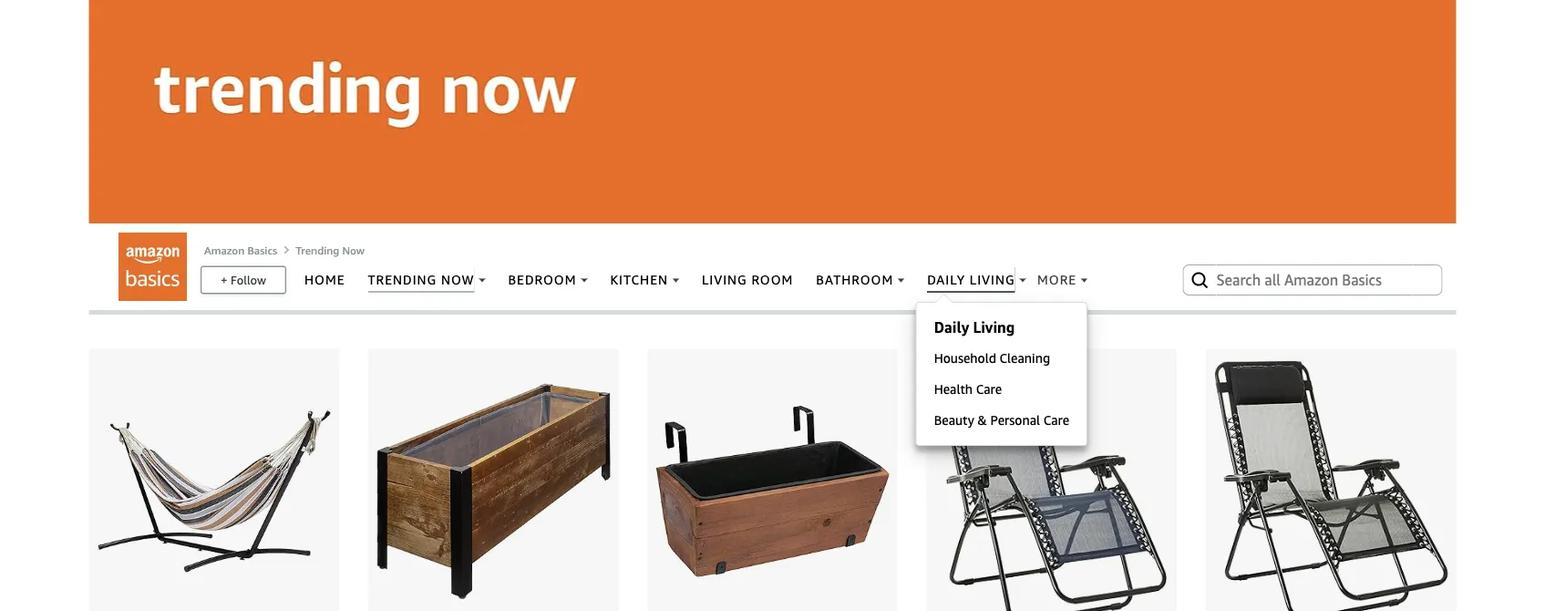 Task type: locate. For each thing, give the bounding box(es) containing it.
amazon basics outdoor textilene adjustable zero gravity folding reclining lounge chair with pillow, 26", navy blue image
[[937, 357, 1167, 611]]

amazon basics link
[[204, 243, 277, 256]]

amazon basics logo image
[[119, 233, 187, 301]]

trending now link
[[296, 243, 365, 256]]

amazon basics double hammock with 9-foot space saving steel stand and carrying case, 400 lb capacity, 46.01 x 118 x 39.37 in, multi color, 50.39"l x 9.64"w image
[[97, 357, 331, 611]]

+ follow button
[[202, 267, 285, 293]]

+
[[221, 272, 228, 287]]

basics
[[248, 243, 277, 256]]

+ follow
[[221, 272, 266, 287]]

now
[[342, 243, 365, 256]]

amazon basics recycled wood deck rectangular hanging planter, 2-pack, brown, classic, rustic, 18.9" x 7.87" x 7.5" image
[[656, 357, 890, 611]]



Task type: vqa. For each thing, say whether or not it's contained in the screenshot.
search icon
yes



Task type: describe. For each thing, give the bounding box(es) containing it.
amazon
[[204, 243, 245, 256]]

trending now
[[296, 243, 365, 256]]

amazon basics outdoor textilene adjustable zero gravity folding reclining lounge chair with pillow, 26", black image
[[1215, 357, 1449, 611]]

search image
[[1190, 269, 1212, 291]]

amazon basics recycled wood rectangular garden planter, brown, 37 x 13 x 15 inch (lxwxh) image
[[377, 357, 610, 611]]

amazon basics
[[204, 243, 277, 256]]

trending
[[296, 243, 340, 256]]

follow
[[231, 272, 266, 287]]

Search all Amazon Basics search field
[[1217, 264, 1413, 295]]



